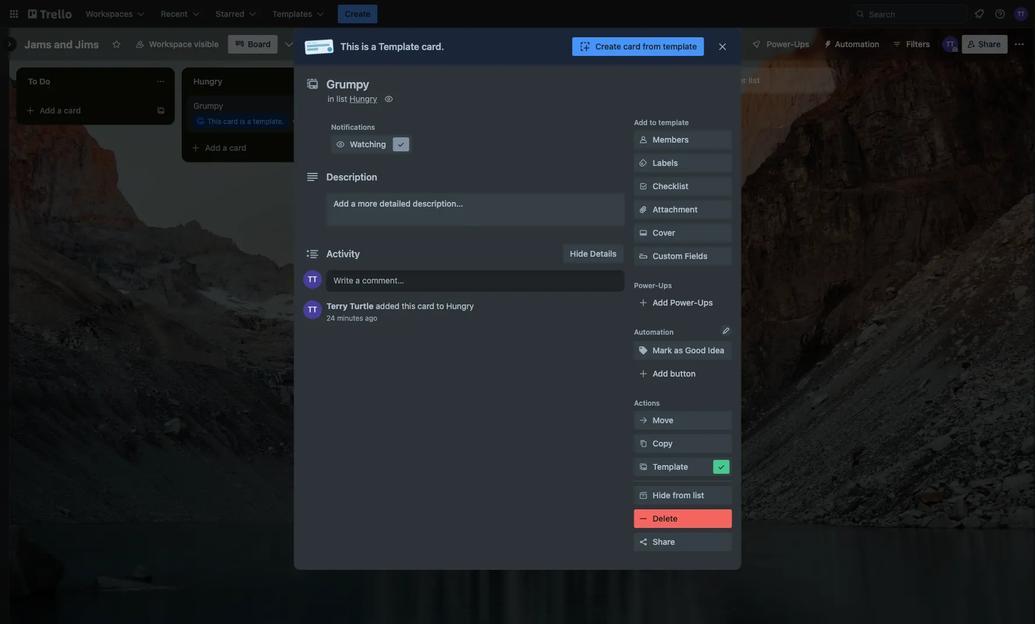 Task type: describe. For each thing, give the bounding box(es) containing it.
0 vertical spatial template
[[379, 41, 419, 52]]

1 vertical spatial terry turtle (terryturtle) image
[[303, 270, 322, 289]]

idea
[[708, 346, 724, 355]]

0 vertical spatial terry turtle (terryturtle) image
[[942, 36, 959, 52]]

add button button
[[634, 365, 732, 383]]

in list hungry
[[328, 94, 377, 104]]

power-ups inside button
[[767, 39, 809, 49]]

this
[[402, 301, 415, 311]]

hide for hide details
[[570, 249, 588, 259]]

template inside button
[[653, 462, 688, 472]]

sm image for mark as good idea button
[[638, 345, 649, 356]]

terry
[[326, 301, 348, 311]]

add a more detailed description…
[[333, 199, 463, 209]]

detailed
[[380, 199, 411, 209]]

sm image right the watching
[[395, 139, 407, 150]]

sm image for template
[[638, 461, 649, 473]]

checklist
[[653, 181, 689, 191]]

hide for hide from list
[[653, 491, 671, 500]]

attachment
[[653, 205, 698, 214]]

0 horizontal spatial terry turtle (terryturtle) image
[[303, 301, 322, 319]]

add another list
[[699, 75, 760, 85]]

list for hide from list
[[693, 491, 704, 500]]

0 vertical spatial is
[[362, 41, 369, 52]]

terry turtle added this card to hungry 24 minutes ago
[[326, 301, 474, 322]]

create card from template button
[[572, 37, 704, 56]]

power- inside button
[[767, 39, 794, 49]]

template button
[[634, 458, 732, 476]]

create for create
[[345, 9, 371, 19]]

fields
[[685, 251, 708, 261]]

create card from template
[[595, 42, 697, 51]]

search image
[[856, 9, 865, 19]]

this is a template card.
[[340, 41, 444, 52]]

actions
[[634, 399, 660, 407]]

sm image for automation
[[819, 35, 835, 51]]

jams and jims
[[24, 38, 99, 50]]

sm image for labels
[[638, 157, 649, 169]]

add a card for the rightmost add a card button
[[370, 106, 412, 115]]

sm image for hide from list
[[638, 490, 649, 502]]

add power-ups link
[[634, 294, 732, 312]]

ups inside power-ups button
[[794, 39, 809, 49]]

show menu image
[[1014, 38, 1025, 50]]

star or unstar board image
[[112, 40, 121, 49]]

24
[[326, 314, 335, 322]]

open information menu image
[[994, 8, 1006, 20]]

create from template… image
[[322, 143, 331, 153]]

1 vertical spatial ups
[[658, 281, 672, 289]]

2 vertical spatial power-
[[670, 298, 698, 308]]

sm image for checklist
[[638, 181, 649, 192]]

0 horizontal spatial list
[[336, 94, 347, 104]]

jams
[[24, 38, 51, 50]]

1 vertical spatial share button
[[634, 533, 732, 552]]

attachment button
[[634, 200, 732, 219]]

mark as good idea
[[653, 346, 724, 355]]

0 horizontal spatial hungry
[[350, 94, 377, 104]]

description…
[[413, 199, 463, 209]]

create button
[[338, 5, 378, 23]]

ups inside add power-ups link
[[698, 298, 713, 308]]

notifications
[[331, 123, 375, 131]]

visible
[[194, 39, 219, 49]]

grumpy link
[[193, 100, 329, 112]]

hungry inside the terry turtle added this card to hungry 24 minutes ago
[[446, 301, 474, 311]]

labels link
[[634, 154, 732, 172]]

delete
[[653, 514, 678, 524]]

automation button
[[819, 35, 886, 54]]

switch to… image
[[8, 8, 20, 20]]

ago
[[365, 314, 377, 322]]

another
[[717, 75, 746, 85]]

hungry link
[[350, 94, 377, 104]]

this for this card is a template.
[[207, 117, 221, 125]]

workspace visible button
[[128, 35, 226, 54]]

from inside button
[[643, 42, 661, 51]]

mark as good idea button
[[634, 341, 732, 360]]

add another list button
[[678, 68, 836, 93]]

custom fields button
[[634, 250, 732, 262]]

sm image inside template button
[[716, 461, 727, 473]]

add a more detailed description… link
[[326, 193, 625, 226]]

workspace
[[149, 39, 192, 49]]

hide from list
[[653, 491, 704, 500]]

hide details link
[[563, 245, 624, 263]]

customize views image
[[284, 38, 295, 50]]

good
[[685, 346, 706, 355]]

delete link
[[634, 510, 732, 528]]



Task type: vqa. For each thing, say whether or not it's contained in the screenshot.
home
no



Task type: locate. For each thing, give the bounding box(es) containing it.
1 horizontal spatial create
[[595, 42, 621, 51]]

0 vertical spatial hide
[[570, 249, 588, 259]]

sm image left mark in the bottom of the page
[[638, 345, 649, 356]]

is down 'grumpy' link
[[240, 117, 245, 125]]

minutes
[[337, 314, 363, 322]]

1 horizontal spatial terry turtle (terryturtle) image
[[1014, 7, 1028, 21]]

create from template… image
[[156, 106, 165, 115]]

sm image
[[819, 35, 835, 51], [383, 93, 395, 105], [638, 134, 649, 146], [638, 157, 649, 169], [638, 181, 649, 192], [638, 415, 649, 426], [638, 461, 649, 473], [638, 490, 649, 502]]

add a card for create from template… image add a card button
[[205, 143, 246, 153]]

0 vertical spatial to
[[650, 118, 657, 126]]

1 horizontal spatial list
[[693, 491, 704, 500]]

card
[[623, 42, 641, 51], [64, 106, 81, 115], [395, 106, 412, 115], [223, 117, 238, 125], [229, 143, 246, 153], [418, 301, 434, 311]]

1 horizontal spatial from
[[673, 491, 691, 500]]

add button
[[653, 369, 696, 379]]

cover
[[653, 228, 675, 238]]

0 vertical spatial this
[[340, 41, 359, 52]]

sm image inside members link
[[638, 134, 649, 146]]

terry turtle (terryturtle) image
[[1014, 7, 1028, 21], [303, 301, 322, 319]]

1 vertical spatial this
[[207, 117, 221, 125]]

1 vertical spatial power-
[[634, 281, 658, 289]]

add a card for add a card button related to create from template… icon
[[40, 106, 81, 115]]

copy link
[[634, 435, 732, 453]]

card.
[[422, 41, 444, 52]]

0 horizontal spatial automation
[[634, 328, 674, 336]]

automation
[[835, 39, 879, 49], [634, 328, 674, 336]]

more
[[358, 199, 377, 209]]

sm image inside labels link
[[638, 157, 649, 169]]

1 horizontal spatial power-ups
[[767, 39, 809, 49]]

1 horizontal spatial power-
[[670, 298, 698, 308]]

sm image inside hide from list link
[[638, 490, 649, 502]]

this down create button
[[340, 41, 359, 52]]

0 vertical spatial ups
[[794, 39, 809, 49]]

hungry up 'notifications'
[[350, 94, 377, 104]]

hide details
[[570, 249, 617, 259]]

this down 'grumpy'
[[207, 117, 221, 125]]

0 horizontal spatial add a card button
[[21, 101, 151, 120]]

0 notifications image
[[972, 7, 986, 21]]

add to template
[[634, 118, 689, 126]]

sm image inside template button
[[638, 461, 649, 473]]

2 horizontal spatial add a card button
[[352, 101, 482, 120]]

automation inside button
[[835, 39, 879, 49]]

move link
[[634, 411, 732, 430]]

list inside hide from list link
[[693, 491, 704, 500]]

Write a comment text field
[[326, 270, 625, 291]]

labels
[[653, 158, 678, 168]]

filters button
[[889, 35, 934, 54]]

sm image left the copy
[[638, 438, 649, 450]]

add a card
[[40, 106, 81, 115], [370, 106, 412, 115], [205, 143, 246, 153]]

template inside button
[[663, 42, 697, 51]]

to inside the terry turtle added this card to hungry 24 minutes ago
[[437, 301, 444, 311]]

primary element
[[0, 0, 1035, 28]]

1 vertical spatial share
[[653, 537, 675, 547]]

1 vertical spatial terry turtle (terryturtle) image
[[303, 301, 322, 319]]

to up members
[[650, 118, 657, 126]]

sm image for move
[[638, 415, 649, 426]]

create for create card from template
[[595, 42, 621, 51]]

template
[[379, 41, 419, 52], [653, 462, 688, 472]]

template left card.
[[379, 41, 419, 52]]

1 vertical spatial from
[[673, 491, 691, 500]]

terry turtle (terryturtle) image left 24
[[303, 301, 322, 319]]

sm image down copy link
[[638, 461, 649, 473]]

1 vertical spatial to
[[437, 301, 444, 311]]

automation down search icon
[[835, 39, 879, 49]]

sm image inside "checklist" link
[[638, 181, 649, 192]]

0 vertical spatial template
[[663, 42, 697, 51]]

list up delete link
[[693, 491, 704, 500]]

0 horizontal spatial add a card
[[40, 106, 81, 115]]

0 horizontal spatial to
[[437, 301, 444, 311]]

1 horizontal spatial ups
[[698, 298, 713, 308]]

terry turtle (terryturtle) image right open information menu image
[[1014, 7, 1028, 21]]

is down create button
[[362, 41, 369, 52]]

is
[[362, 41, 369, 52], [240, 117, 245, 125]]

0 vertical spatial terry turtle (terryturtle) image
[[1014, 7, 1028, 21]]

list right another
[[749, 75, 760, 85]]

and
[[54, 38, 73, 50]]

0 horizontal spatial share
[[653, 537, 675, 547]]

sm image for delete link
[[638, 513, 649, 525]]

1 vertical spatial hide
[[653, 491, 671, 500]]

24 minutes ago link
[[326, 314, 377, 322]]

sm image for watching button
[[335, 139, 346, 150]]

sm image for copy link
[[638, 438, 649, 450]]

board link
[[228, 35, 278, 54]]

list for add another list
[[749, 75, 760, 85]]

sm image left hide from list
[[638, 490, 649, 502]]

hide from list link
[[634, 486, 732, 505]]

1 vertical spatial hungry
[[446, 301, 474, 311]]

0 vertical spatial create
[[345, 9, 371, 19]]

sm image inside the cover link
[[638, 227, 649, 239]]

hungry down write a comment text field
[[446, 301, 474, 311]]

power-ups
[[767, 39, 809, 49], [634, 281, 672, 289]]

0 horizontal spatial power-
[[634, 281, 658, 289]]

create inside primary element
[[345, 9, 371, 19]]

0 vertical spatial share button
[[962, 35, 1008, 54]]

to right this
[[437, 301, 444, 311]]

1 vertical spatial is
[[240, 117, 245, 125]]

sm image down actions
[[638, 415, 649, 426]]

sm image inside mark as good idea button
[[638, 345, 649, 356]]

0 vertical spatial power-ups
[[767, 39, 809, 49]]

sm image left labels
[[638, 157, 649, 169]]

share button
[[962, 35, 1008, 54], [634, 533, 732, 552]]

template.
[[253, 117, 284, 125]]

custom
[[653, 251, 683, 261]]

1 horizontal spatial is
[[362, 41, 369, 52]]

sm image inside copy link
[[638, 438, 649, 450]]

details
[[590, 249, 617, 259]]

1 vertical spatial create
[[595, 42, 621, 51]]

2 horizontal spatial add a card
[[370, 106, 412, 115]]

0 horizontal spatial template
[[379, 41, 419, 52]]

1 vertical spatial power-ups
[[634, 281, 672, 289]]

watching
[[350, 140, 386, 149]]

turtle
[[350, 301, 374, 311]]

1 horizontal spatial this
[[340, 41, 359, 52]]

ups up add power-ups
[[658, 281, 672, 289]]

1 horizontal spatial automation
[[835, 39, 879, 49]]

sm image inside move link
[[638, 415, 649, 426]]

sm image left the cover
[[638, 227, 649, 239]]

2 horizontal spatial ups
[[794, 39, 809, 49]]

1 horizontal spatial share
[[978, 39, 1001, 49]]

card inside the create card from template button
[[623, 42, 641, 51]]

automation up mark in the bottom of the page
[[634, 328, 674, 336]]

0 vertical spatial hungry
[[350, 94, 377, 104]]

add a card button
[[21, 101, 151, 120], [352, 101, 482, 120], [186, 139, 317, 157]]

1 horizontal spatial add a card button
[[186, 139, 317, 157]]

description
[[326, 172, 377, 183]]

list
[[749, 75, 760, 85], [336, 94, 347, 104], [693, 491, 704, 500]]

sm image left delete
[[638, 513, 649, 525]]

added
[[376, 301, 400, 311]]

hide up delete
[[653, 491, 671, 500]]

checklist link
[[634, 177, 732, 196]]

1 horizontal spatial add a card
[[205, 143, 246, 153]]

power- down the custom fields button
[[670, 298, 698, 308]]

0 horizontal spatial power-ups
[[634, 281, 672, 289]]

sm image
[[335, 139, 346, 150], [395, 139, 407, 150], [638, 227, 649, 239], [638, 345, 649, 356], [638, 438, 649, 450], [716, 461, 727, 473], [638, 513, 649, 525]]

power-ups button
[[743, 35, 816, 54]]

1 horizontal spatial hungry
[[446, 301, 474, 311]]

copy
[[653, 439, 673, 449]]

power- up add another list button
[[767, 39, 794, 49]]

sm image right power-ups button
[[819, 35, 835, 51]]

jims
[[75, 38, 99, 50]]

2 vertical spatial list
[[693, 491, 704, 500]]

list right in
[[336, 94, 347, 104]]

sm image for members
[[638, 134, 649, 146]]

sm image down copy link
[[716, 461, 727, 473]]

add power-ups
[[653, 298, 713, 308]]

1 vertical spatial template
[[658, 118, 689, 126]]

1 horizontal spatial to
[[650, 118, 657, 126]]

add a card button for create from template… icon
[[21, 101, 151, 120]]

template down the copy
[[653, 462, 688, 472]]

2 vertical spatial ups
[[698, 298, 713, 308]]

mark
[[653, 346, 672, 355]]

custom fields
[[653, 251, 708, 261]]

in
[[328, 94, 334, 104]]

sm image down add to template
[[638, 134, 649, 146]]

filters
[[906, 39, 930, 49]]

0 horizontal spatial hide
[[570, 249, 588, 259]]

card inside the terry turtle added this card to hungry 24 minutes ago
[[418, 301, 434, 311]]

0 vertical spatial from
[[643, 42, 661, 51]]

Board name text field
[[19, 35, 105, 54]]

terry turtle (terryturtle) image
[[942, 36, 959, 52], [303, 270, 322, 289]]

power- down the custom
[[634, 281, 658, 289]]

0 horizontal spatial terry turtle (terryturtle) image
[[303, 270, 322, 289]]

members
[[653, 135, 689, 144]]

board
[[248, 39, 271, 49]]

list inside add another list button
[[749, 75, 760, 85]]

move
[[653, 416, 673, 425]]

share left show menu icon
[[978, 39, 1001, 49]]

None text field
[[321, 73, 705, 94]]

sm image right hungry link
[[383, 93, 395, 105]]

this for this is a template card.
[[340, 41, 359, 52]]

sm image for the cover link
[[638, 227, 649, 239]]

ups
[[794, 39, 809, 49], [658, 281, 672, 289], [698, 298, 713, 308]]

1 vertical spatial automation
[[634, 328, 674, 336]]

power-
[[767, 39, 794, 49], [634, 281, 658, 289], [670, 298, 698, 308]]

hide left details
[[570, 249, 588, 259]]

cover link
[[634, 224, 732, 242]]

share button down 0 notifications icon at the right
[[962, 35, 1008, 54]]

0 horizontal spatial share button
[[634, 533, 732, 552]]

from
[[643, 42, 661, 51], [673, 491, 691, 500]]

0 horizontal spatial from
[[643, 42, 661, 51]]

ups down fields
[[698, 298, 713, 308]]

0 horizontal spatial ups
[[658, 281, 672, 289]]

add
[[699, 75, 714, 85], [40, 106, 55, 115], [370, 106, 386, 115], [634, 118, 648, 126], [205, 143, 220, 153], [333, 199, 349, 209], [653, 298, 668, 308], [653, 369, 668, 379]]

power-ups up add another list button
[[767, 39, 809, 49]]

1 horizontal spatial hide
[[653, 491, 671, 500]]

0 vertical spatial share
[[978, 39, 1001, 49]]

0 vertical spatial automation
[[835, 39, 879, 49]]

Search field
[[865, 5, 967, 23]]

hide
[[570, 249, 588, 259], [653, 491, 671, 500]]

members link
[[634, 130, 732, 149]]

1 horizontal spatial template
[[653, 462, 688, 472]]

0 horizontal spatial is
[[240, 117, 245, 125]]

sm image inside automation button
[[819, 35, 835, 51]]

template
[[663, 42, 697, 51], [658, 118, 689, 126]]

button
[[670, 369, 696, 379]]

watching button
[[331, 135, 412, 154]]

share down delete
[[653, 537, 675, 547]]

sm image inside delete link
[[638, 513, 649, 525]]

1 horizontal spatial share button
[[962, 35, 1008, 54]]

0 vertical spatial power-
[[767, 39, 794, 49]]

workspace visible
[[149, 39, 219, 49]]

this
[[340, 41, 359, 52], [207, 117, 221, 125]]

as
[[674, 346, 683, 355]]

2 horizontal spatial power-
[[767, 39, 794, 49]]

add a card button for create from template… image
[[186, 139, 317, 157]]

2 horizontal spatial list
[[749, 75, 760, 85]]

0 horizontal spatial this
[[207, 117, 221, 125]]

0 vertical spatial list
[[749, 75, 760, 85]]

a
[[371, 41, 376, 52], [57, 106, 62, 115], [388, 106, 393, 115], [247, 117, 251, 125], [223, 143, 227, 153], [351, 199, 356, 209]]

share button down delete link
[[634, 533, 732, 552]]

grumpy
[[193, 101, 223, 111]]

activity
[[326, 248, 360, 259]]

1 horizontal spatial terry turtle (terryturtle) image
[[942, 36, 959, 52]]

1 vertical spatial list
[[336, 94, 347, 104]]

1 vertical spatial template
[[653, 462, 688, 472]]

sm image left checklist
[[638, 181, 649, 192]]

ups left automation button
[[794, 39, 809, 49]]

sm image right create from template… image
[[335, 139, 346, 150]]

create
[[345, 9, 371, 19], [595, 42, 621, 51]]

0 horizontal spatial create
[[345, 9, 371, 19]]

power-ups down the custom
[[634, 281, 672, 289]]

this card is a template.
[[207, 117, 284, 125]]

share
[[978, 39, 1001, 49], [653, 537, 675, 547]]



